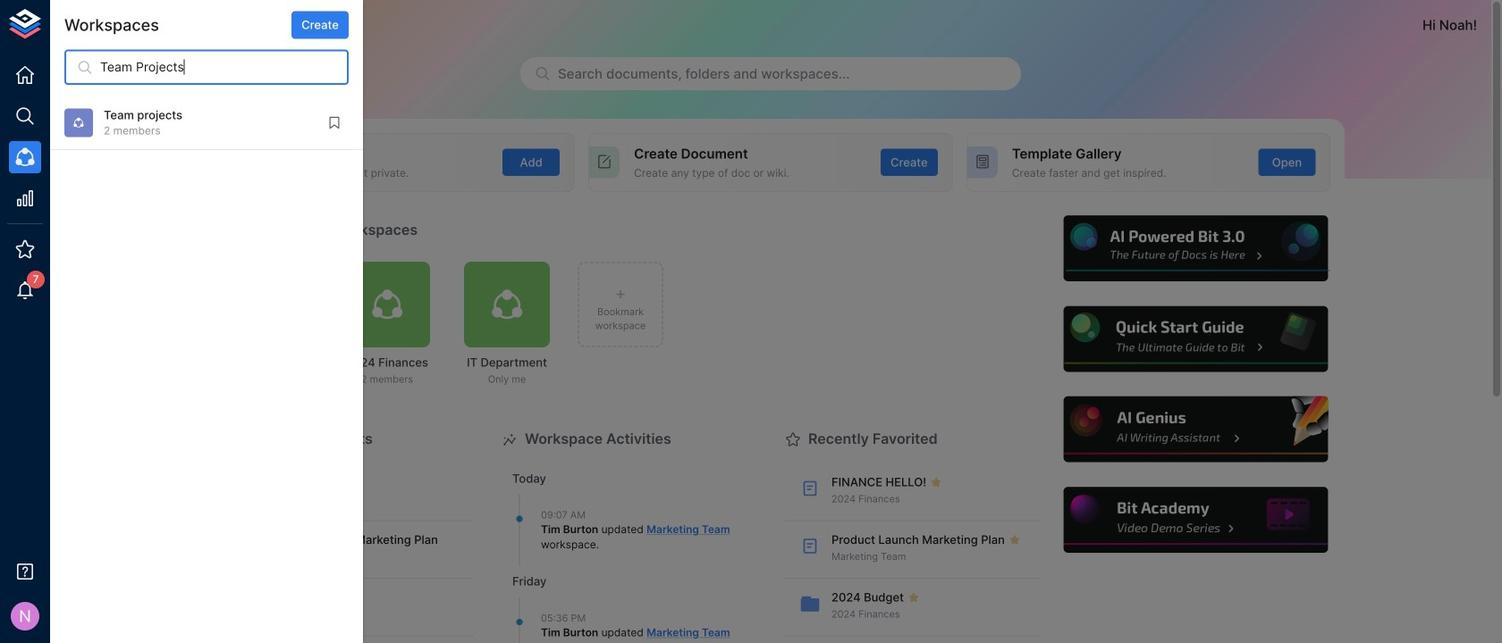Task type: locate. For each thing, give the bounding box(es) containing it.
bookmark image
[[326, 115, 343, 131]]

help image
[[1062, 213, 1331, 284], [1062, 304, 1331, 375], [1062, 395, 1331, 466], [1062, 485, 1331, 556]]

2 help image from the top
[[1062, 304, 1331, 375]]

4 help image from the top
[[1062, 485, 1331, 556]]

1 help image from the top
[[1062, 213, 1331, 284]]



Task type: vqa. For each thing, say whether or not it's contained in the screenshot.
the bottom Team
no



Task type: describe. For each thing, give the bounding box(es) containing it.
Search Workspaces... text field
[[100, 50, 349, 85]]

3 help image from the top
[[1062, 395, 1331, 466]]



